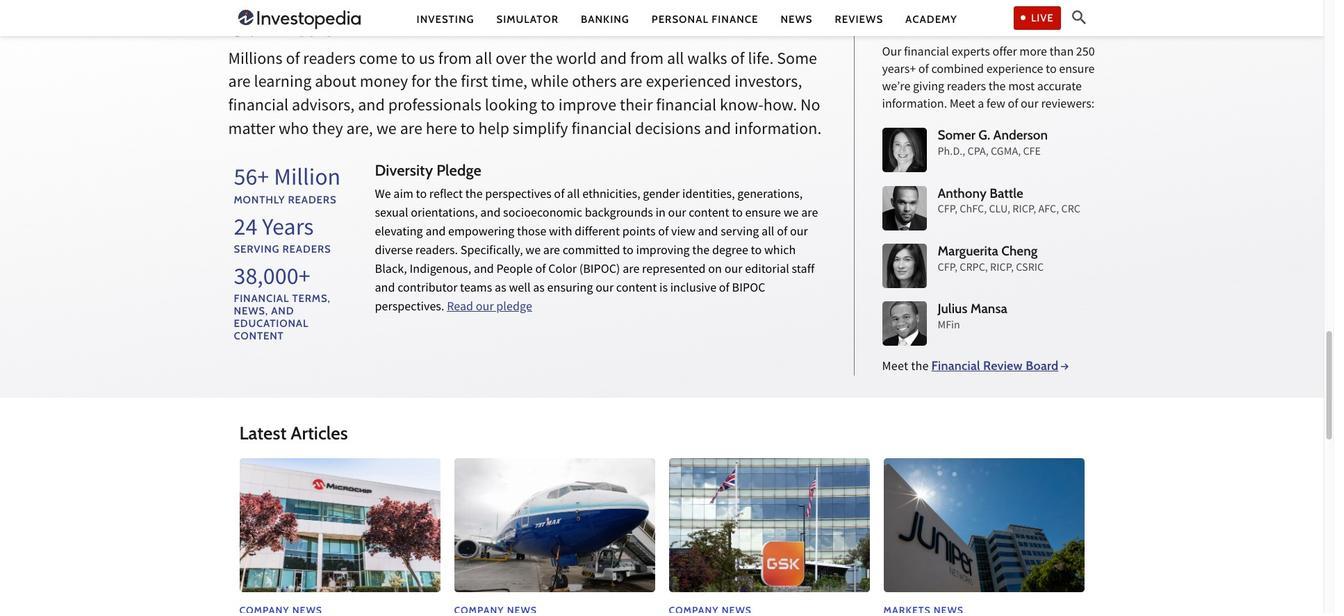 Task type: vqa. For each thing, say whether or not it's contained in the screenshot.
Top
no



Task type: describe. For each thing, give the bounding box(es) containing it.
meet inside our financial experts offer more than 250 years+ of combined experience to ensure we're giving readers the most accurate information. meet a few of our reviewers:
[[950, 96, 976, 115]]

information. inside our mission millions of readers come to us from all over the world and from all walks of life. some are learning about money for the first time, while others are experienced investors, financial advisors, and professionals looking to improve their financial know-how. no matter who they are, we are here to help simplify financial decisions and information.
[[735, 118, 822, 143]]

our right read at left
[[476, 299, 494, 317]]

are right (bipoc)
[[623, 261, 640, 280]]

marguerita cheng cfp, crpc, ricp, csric
[[938, 243, 1044, 277]]

battle
[[990, 185, 1024, 201]]

our right on
[[725, 261, 743, 280]]

news link
[[781, 12, 813, 27]]

all left ethnicities,
[[567, 186, 580, 205]]

specifically,
[[461, 242, 523, 261]]

banking link
[[581, 12, 630, 27]]

finance
[[712, 13, 759, 25]]

of right years+
[[919, 61, 929, 80]]

degree
[[712, 242, 749, 261]]

somer
[[938, 128, 976, 143]]

we
[[375, 186, 391, 205]]

1 horizontal spatial content
[[689, 205, 730, 224]]

our financial experts offer more than 250 years+ of combined experience to ensure we're giving readers the most accurate information. meet a few of our reviewers:
[[882, 44, 1095, 115]]

of left view
[[658, 224, 669, 242]]

know-
[[720, 95, 764, 120]]

improving
[[636, 242, 690, 261]]

a
[[978, 96, 984, 115]]

we're
[[882, 79, 911, 97]]

julius mansa mfin
[[938, 301, 1008, 335]]

financial inside our financial experts offer more than 250 years+ of combined experience to ensure we're giving readers the most accurate information. meet a few of our reviewers:
[[904, 44, 949, 62]]

of left life.
[[731, 48, 745, 73]]

our up staff
[[790, 224, 808, 242]]

world
[[556, 48, 597, 73]]

investopedia homepage image
[[238, 8, 360, 31]]

reflect
[[429, 186, 463, 205]]

articles
[[291, 422, 348, 445]]

ensuring
[[547, 280, 593, 299]]

experts
[[952, 44, 990, 62]]

pledge
[[497, 299, 532, 317]]

readers inside our financial experts offer more than 250 years+ of combined experience to ensure we're giving readers the most accurate information. meet a few of our reviewers:
[[947, 79, 986, 97]]

investors,
[[735, 71, 802, 96]]

mission
[[272, 13, 349, 42]]

readers.
[[416, 242, 458, 261]]

simplify
[[513, 118, 568, 143]]

anthony
[[938, 185, 987, 201]]

for
[[412, 71, 431, 96]]

combined
[[932, 61, 984, 80]]

who
[[279, 118, 309, 143]]

of down generations,
[[777, 224, 788, 242]]

personal finance link
[[652, 12, 759, 27]]

read our pledge
[[447, 299, 532, 317]]

color
[[549, 261, 577, 280]]

indigenous,
[[410, 261, 471, 280]]

is
[[660, 280, 668, 299]]

financial down millions
[[228, 95, 289, 120]]

professionals
[[388, 95, 482, 120]]

teams
[[460, 280, 492, 299]]

of left 'color' at left
[[535, 261, 546, 280]]

boeing 737 max image
[[454, 459, 655, 593]]

cheng
[[1002, 243, 1038, 259]]

and down diverse
[[375, 280, 395, 299]]

they
[[312, 118, 343, 143]]

1 vertical spatial content
[[616, 280, 657, 299]]

sexual
[[375, 205, 408, 224]]

accurate
[[1038, 79, 1082, 97]]

and right about
[[358, 95, 385, 120]]

are,
[[347, 118, 373, 143]]

years+
[[882, 61, 916, 80]]

to right aim
[[416, 186, 427, 205]]

personal
[[652, 13, 709, 25]]

serving
[[721, 224, 759, 242]]

all right serving
[[762, 224, 775, 242]]

personal finance
[[652, 13, 759, 25]]

to left the help
[[461, 118, 475, 143]]

our mission millions of readers come to us from all over the world and from all walks of life. some are learning about money for the first time, while others are experienced investors, financial advisors, and professionals looking to improve their financial know-how. no matter who they are, we are here to help simplify financial decisions and information.
[[228, 13, 822, 143]]

advisors,
[[292, 95, 355, 120]]

0 vertical spatial board
[[1015, 14, 1061, 36]]

g.
[[979, 128, 991, 143]]

few
[[987, 96, 1006, 115]]

crc
[[1062, 203, 1081, 219]]

cfp, for cfp, crpc, ricp, csric
[[938, 260, 958, 277]]

time,
[[492, 71, 528, 96]]

are right others
[[620, 71, 643, 96]]

walks
[[688, 48, 728, 73]]

we aim to reflect the perspectives of all ethnicities, gender identities, generations, sexual orientations, and socioeconomic backgrounds in our content to ensure we are elevating and empowering those with different points of view and serving all of our diverse readers. specifically, we are committed to improving the degree to which black, indigenous, and people of color (bipoc) are represented on our editorial staff and contributor teams as well as ensuring our content is inclusive of bipoc perspectives.
[[375, 186, 818, 317]]

our for mission
[[228, 13, 267, 42]]

on
[[708, 261, 722, 280]]

while
[[531, 71, 569, 96]]

meet the financial review board
[[882, 359, 1059, 378]]

black,
[[375, 261, 407, 280]]

committed
[[563, 242, 620, 261]]

about
[[315, 71, 357, 96]]

ricp, inside "marguerita cheng cfp, crpc, ricp, csric"
[[991, 260, 1014, 277]]

250
[[1077, 44, 1095, 62]]

money
[[360, 71, 408, 96]]

1 as from the left
[[495, 280, 507, 299]]

board inside meet the financial review board
[[1026, 359, 1059, 374]]

ethnicities,
[[583, 186, 641, 205]]

simulator link
[[497, 12, 559, 27]]

some
[[777, 48, 817, 73]]

no
[[801, 95, 821, 120]]

backgrounds
[[585, 205, 653, 224]]

read our pledge link
[[447, 299, 532, 317]]

to left "which"
[[751, 242, 762, 261]]

generations,
[[738, 186, 803, 205]]

giving
[[913, 79, 945, 97]]

others
[[572, 71, 617, 96]]

gsk's logo on a sign outside the company's headquarters in london image
[[669, 459, 870, 593]]

perspectives
[[485, 186, 552, 205]]

live link
[[1014, 6, 1061, 30]]

and right elevating
[[426, 224, 446, 242]]

0 vertical spatial financial
[[882, 14, 951, 36]]

first
[[461, 71, 488, 96]]

(bipoc)
[[579, 261, 620, 280]]

millions
[[228, 48, 283, 73]]

chfc,
[[960, 203, 987, 219]]

inclusive
[[670, 280, 717, 299]]

of right few
[[1008, 96, 1019, 115]]



Task type: locate. For each thing, give the bounding box(es) containing it.
of left bipoc
[[719, 280, 730, 299]]

all left the over
[[475, 48, 492, 73]]

ph.d.,
[[938, 145, 966, 161]]

review inside meet the financial review board
[[984, 359, 1023, 374]]

latest articles
[[239, 422, 348, 445]]

as right well
[[533, 280, 545, 299]]

ensure inside we aim to reflect the perspectives of all ethnicities, gender identities, generations, sexual orientations, and socioeconomic backgrounds in our content to ensure we are elevating and empowering those with different points of view and serving all of our diverse readers. specifically, we are committed to improving the degree to which black, indigenous, and people of color (bipoc) are represented on our editorial staff and contributor teams as well as ensuring our content is inclusive of bipoc perspectives.
[[746, 205, 781, 224]]

and right view
[[698, 224, 718, 242]]

2 from from the left
[[630, 48, 664, 73]]

the
[[530, 48, 553, 73], [435, 71, 458, 96], [989, 79, 1006, 97], [465, 186, 483, 205], [693, 242, 710, 261], [911, 359, 929, 378]]

2 cfp, from the top
[[938, 260, 958, 277]]

reviews
[[835, 13, 884, 25]]

1 vertical spatial readers
[[947, 79, 986, 97]]

ricp, left afc, in the top of the page
[[1013, 203, 1037, 219]]

to up degree on the top right
[[732, 205, 743, 224]]

simulator
[[497, 13, 559, 25]]

0 horizontal spatial ensure
[[746, 205, 781, 224]]

1 vertical spatial review
[[984, 359, 1023, 374]]

readers
[[303, 48, 356, 73], [947, 79, 986, 97]]

are down socioeconomic
[[543, 242, 560, 261]]

financial down academy link at right
[[904, 44, 949, 62]]

experienced
[[646, 71, 732, 96]]

our inside our financial experts offer more than 250 years+ of combined experience to ensure we're giving readers the most accurate information. meet a few of our reviewers:
[[882, 44, 902, 62]]

0 horizontal spatial as
[[495, 280, 507, 299]]

and right decisions at the top
[[704, 118, 731, 143]]

we up "which"
[[784, 205, 799, 224]]

content left the is
[[616, 280, 657, 299]]

0 vertical spatial our
[[228, 13, 267, 42]]

1 vertical spatial meet
[[882, 359, 909, 378]]

1 from from the left
[[438, 48, 472, 73]]

1 horizontal spatial ensure
[[1060, 61, 1095, 80]]

us
[[419, 48, 435, 73]]

0 horizontal spatial content
[[616, 280, 657, 299]]

1 vertical spatial we
[[784, 205, 799, 224]]

review down julius mansa mfin
[[984, 359, 1023, 374]]

financial review board
[[882, 14, 1061, 36]]

and right world
[[600, 48, 627, 73]]

1 vertical spatial ensure
[[746, 205, 781, 224]]

most
[[1009, 79, 1035, 97]]

aim
[[394, 186, 413, 205]]

financial
[[882, 14, 951, 36], [932, 359, 981, 374]]

financial up years+
[[882, 14, 951, 36]]

0 vertical spatial ricp,
[[1013, 203, 1037, 219]]

information. down investors,
[[735, 118, 822, 143]]

1 cfp, from the top
[[938, 203, 958, 219]]

ricp, inside "anthony battle cfp, chfc, clu, ricp, afc, crc"
[[1013, 203, 1037, 219]]

cpa,
[[968, 145, 989, 161]]

0 horizontal spatial readers
[[303, 48, 356, 73]]

mfin
[[938, 318, 961, 335]]

to left us
[[401, 48, 416, 73]]

of up with
[[554, 186, 565, 205]]

our up we're
[[882, 44, 902, 62]]

to
[[401, 48, 416, 73], [1046, 61, 1057, 80], [541, 95, 555, 120], [461, 118, 475, 143], [416, 186, 427, 205], [732, 205, 743, 224], [623, 242, 634, 261], [751, 242, 762, 261]]

0 horizontal spatial meet
[[882, 359, 909, 378]]

contributor
[[398, 280, 458, 299]]

and up "specifically,"
[[481, 205, 501, 224]]

as left well
[[495, 280, 507, 299]]

points
[[623, 224, 656, 242]]

1 horizontal spatial as
[[533, 280, 545, 299]]

0 horizontal spatial we
[[377, 118, 397, 143]]

our right in
[[668, 205, 686, 224]]

we left with
[[526, 242, 541, 261]]

represented
[[642, 261, 706, 280]]

are left "learning"
[[228, 71, 251, 96]]

ensure up reviewers:
[[1060, 61, 1095, 80]]

anderson
[[994, 128, 1048, 143]]

are left here
[[400, 118, 423, 143]]

our up millions
[[228, 13, 267, 42]]

matter
[[228, 118, 275, 143]]

gender
[[643, 186, 680, 205]]

learning
[[254, 71, 312, 96]]

readers inside our mission millions of readers come to us from all over the world and from all walks of life. some are learning about money for the first time, while others are experienced investors, financial advisors, and professionals looking to improve their financial know-how. no matter who they are, we are here to help simplify financial decisions and information.
[[303, 48, 356, 73]]

our up anderson
[[1021, 96, 1039, 115]]

how.
[[764, 95, 797, 120]]

1 horizontal spatial we
[[526, 242, 541, 261]]

perspectives.
[[375, 299, 444, 317]]

over
[[496, 48, 527, 73]]

cfp, inside "marguerita cheng cfp, crpc, ricp, csric"
[[938, 260, 958, 277]]

orientations,
[[411, 205, 478, 224]]

socioeconomic
[[503, 205, 583, 224]]

and left people
[[474, 261, 494, 280]]

our inside our mission millions of readers come to us from all over the world and from all walks of life. some are learning about money for the first time, while others are experienced investors, financial advisors, and professionals looking to improve their financial know-how. no matter who they are, we are here to help simplify financial decisions and information.
[[228, 13, 267, 42]]

content
[[689, 205, 730, 224], [616, 280, 657, 299]]

their
[[620, 95, 653, 120]]

from right us
[[438, 48, 472, 73]]

to right most
[[1046, 61, 1057, 80]]

mansa
[[971, 301, 1008, 317]]

cfp,
[[938, 203, 958, 219], [938, 260, 958, 277]]

with
[[549, 224, 572, 242]]

financial down mfin
[[932, 359, 981, 374]]

1 vertical spatial board
[[1026, 359, 1059, 374]]

2 horizontal spatial we
[[784, 205, 799, 224]]

all left walks
[[667, 48, 684, 73]]

improve
[[559, 95, 617, 120]]

the inside our financial experts offer more than 250 years+ of combined experience to ensure we're giving readers the most accurate information. meet a few of our reviewers:
[[989, 79, 1006, 97]]

financial down others
[[572, 118, 632, 143]]

0 horizontal spatial from
[[438, 48, 472, 73]]

1 vertical spatial ricp,
[[991, 260, 1014, 277]]

academy
[[906, 13, 958, 25]]

somer g. anderson ph.d., cpa, cgma, cfe
[[938, 128, 1048, 161]]

0 vertical spatial readers
[[303, 48, 356, 73]]

we inside our mission millions of readers come to us from all over the world and from all walks of life. some are learning about money for the first time, while others are experienced investors, financial advisors, and professionals looking to improve their financial know-how. no matter who they are, we are here to help simplify financial decisions and information.
[[377, 118, 397, 143]]

cfp, for cfp, chfc, clu, ricp, afc, crc
[[938, 203, 958, 219]]

in
[[656, 205, 666, 224]]

1 horizontal spatial meet
[[950, 96, 976, 115]]

more
[[1020, 44, 1047, 62]]

1 vertical spatial information.
[[735, 118, 822, 143]]

come
[[359, 48, 398, 73]]

we right are, at the top left of page
[[377, 118, 397, 143]]

readers left few
[[947, 79, 986, 97]]

our right the ensuring
[[596, 280, 614, 299]]

from up their
[[630, 48, 664, 73]]

0 vertical spatial meet
[[950, 96, 976, 115]]

juniper networks image
[[884, 459, 1085, 593]]

our
[[1021, 96, 1039, 115], [668, 205, 686, 224], [790, 224, 808, 242], [725, 261, 743, 280], [596, 280, 614, 299], [476, 299, 494, 317]]

to right (bipoc)
[[623, 242, 634, 261]]

0 vertical spatial review
[[955, 14, 1011, 36]]

ensure inside our financial experts offer more than 250 years+ of combined experience to ensure we're giving readers the most accurate information. meet a few of our reviewers:
[[1060, 61, 1095, 80]]

0 horizontal spatial information.
[[735, 118, 822, 143]]

view
[[671, 224, 696, 242]]

afc,
[[1039, 203, 1059, 219]]

financial inside meet the financial review board
[[932, 359, 981, 374]]

help
[[479, 118, 509, 143]]

0 vertical spatial cfp,
[[938, 203, 958, 219]]

reviews link
[[835, 12, 884, 27]]

all
[[475, 48, 492, 73], [667, 48, 684, 73], [567, 186, 580, 205], [762, 224, 775, 242]]

and
[[600, 48, 627, 73], [358, 95, 385, 120], [704, 118, 731, 143], [481, 205, 501, 224], [426, 224, 446, 242], [698, 224, 718, 242], [474, 261, 494, 280], [375, 280, 395, 299]]

1 horizontal spatial information.
[[882, 96, 948, 115]]

1 horizontal spatial from
[[630, 48, 664, 73]]

bipoc
[[732, 280, 766, 299]]

1 horizontal spatial readers
[[947, 79, 986, 97]]

csric
[[1016, 260, 1044, 277]]

financial review board link
[[932, 359, 1070, 374]]

to right looking
[[541, 95, 555, 120]]

cfe
[[1023, 145, 1041, 161]]

0 vertical spatial we
[[377, 118, 397, 143]]

information. inside our financial experts offer more than 250 years+ of combined experience to ensure we're giving readers the most accurate information. meet a few of our reviewers:
[[882, 96, 948, 115]]

0 horizontal spatial our
[[228, 13, 267, 42]]

cfp, inside "anthony battle cfp, chfc, clu, ricp, afc, crc"
[[938, 203, 958, 219]]

information.
[[882, 96, 948, 115], [735, 118, 822, 143]]

cfp, down anthony
[[938, 203, 958, 219]]

editorial
[[745, 261, 790, 280]]

content up degree on the top right
[[689, 205, 730, 224]]

ensure up "which"
[[746, 205, 781, 224]]

readers down mission
[[303, 48, 356, 73]]

our inside our financial experts offer more than 250 years+ of combined experience to ensure we're giving readers the most accurate information. meet a few of our reviewers:
[[1021, 96, 1039, 115]]

academy link
[[906, 12, 958, 27]]

cfp, left crpc,
[[938, 260, 958, 277]]

financial
[[904, 44, 949, 62], [228, 95, 289, 120], [656, 95, 717, 120], [572, 118, 632, 143]]

of down mission
[[286, 48, 300, 73]]

review up experts at the top right
[[955, 14, 1011, 36]]

banking
[[581, 13, 630, 25]]

our for financial
[[882, 44, 902, 62]]

pledge
[[437, 161, 482, 180]]

financial right their
[[656, 95, 717, 120]]

search image
[[1072, 11, 1086, 24]]

ensure
[[1060, 61, 1095, 80], [746, 205, 781, 224]]

julius
[[938, 301, 968, 317]]

2 vertical spatial we
[[526, 242, 541, 261]]

different
[[575, 224, 620, 242]]

0 vertical spatial ensure
[[1060, 61, 1095, 80]]

ricp, down "cheng"
[[991, 260, 1014, 277]]

meet
[[950, 96, 976, 115], [882, 359, 909, 378]]

0 vertical spatial information.
[[882, 96, 948, 115]]

2 as from the left
[[533, 280, 545, 299]]

1 vertical spatial our
[[882, 44, 902, 62]]

of
[[286, 48, 300, 73], [731, 48, 745, 73], [919, 61, 929, 80], [1008, 96, 1019, 115], [554, 186, 565, 205], [658, 224, 669, 242], [777, 224, 788, 242], [535, 261, 546, 280], [719, 280, 730, 299]]

ricp,
[[1013, 203, 1037, 219], [991, 260, 1014, 277]]

1 horizontal spatial our
[[882, 44, 902, 62]]

to inside our financial experts offer more than 250 years+ of combined experience to ensure we're giving readers the most accurate information. meet a few of our reviewers:
[[1046, 61, 1057, 80]]

diversity pledge
[[375, 161, 482, 180]]

microchip technology headquarters. image
[[239, 459, 440, 593]]

experience
[[987, 61, 1044, 80]]

1 vertical spatial financial
[[932, 359, 981, 374]]

people
[[497, 261, 533, 280]]

live
[[1032, 12, 1054, 24]]

those
[[517, 224, 547, 242]]

0 vertical spatial content
[[689, 205, 730, 224]]

are up staff
[[802, 205, 818, 224]]

information. down years+
[[882, 96, 948, 115]]

1 vertical spatial cfp,
[[938, 260, 958, 277]]

marguerita
[[938, 243, 999, 259]]



